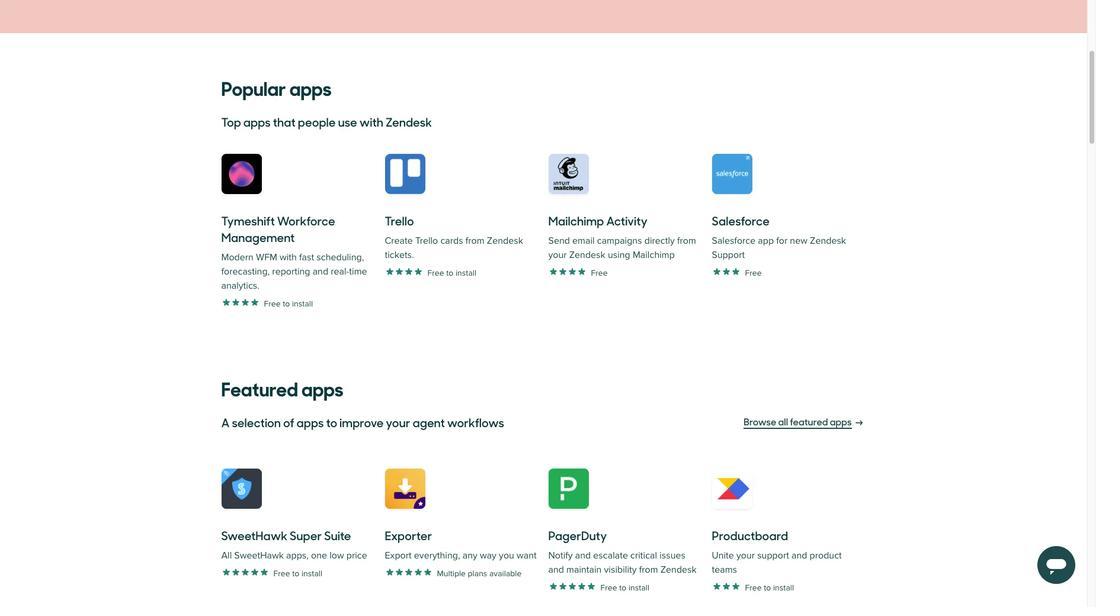 Task type: locate. For each thing, give the bounding box(es) containing it.
time
[[349, 266, 367, 278]]

selection
[[232, 414, 281, 431]]

to down the reporting
[[283, 299, 290, 309]]

0 vertical spatial your
[[548, 249, 567, 261]]

free for pagerduty
[[600, 583, 617, 593]]

support
[[757, 550, 789, 562]]

free down visibility
[[600, 583, 617, 593]]

free to install for management
[[264, 299, 313, 309]]

free to install for your
[[745, 583, 794, 593]]

1 vertical spatial trello
[[415, 235, 438, 247]]

free
[[427, 268, 444, 278], [591, 268, 608, 278], [745, 268, 762, 278], [264, 299, 281, 309], [273, 569, 290, 579], [600, 583, 617, 593], [745, 583, 762, 593]]

1 vertical spatial salesforce
[[712, 235, 756, 247]]

0 horizontal spatial your
[[386, 414, 410, 431]]

teams
[[712, 565, 737, 576]]

0 vertical spatial mailchimp
[[548, 212, 604, 229]]

apps up improve
[[302, 374, 344, 402]]

and inside tymeshift workforce management modern wfm with fast scheduling, forecasting, reporting and real-time analytics.
[[313, 266, 328, 278]]

install
[[456, 268, 476, 278], [292, 299, 313, 309], [302, 569, 322, 579], [629, 583, 649, 593], [773, 583, 794, 593]]

apps right of on the left of the page
[[297, 414, 324, 431]]

and right the support
[[792, 550, 807, 562]]

0 horizontal spatial from
[[466, 235, 484, 247]]

2 horizontal spatial your
[[736, 550, 755, 562]]

from right directly on the right of the page
[[677, 235, 696, 247]]

sweethawk right the all
[[234, 550, 284, 562]]

apps,
[[286, 550, 309, 562]]

install for suite
[[302, 569, 322, 579]]

0 vertical spatial trello
[[385, 212, 414, 229]]

free to install down the support
[[745, 583, 794, 593]]

apps right top
[[243, 113, 271, 130]]

install down cards
[[456, 268, 476, 278]]

free to install down cards
[[427, 268, 476, 278]]

1 horizontal spatial with
[[360, 113, 383, 130]]

your down the send
[[548, 249, 567, 261]]

free down the support
[[745, 583, 762, 593]]

from
[[466, 235, 484, 247], [677, 235, 696, 247], [639, 565, 658, 576]]

to down the support
[[764, 583, 771, 593]]

with inside tymeshift workforce management modern wfm with fast scheduling, forecasting, reporting and real-time analytics.
[[280, 252, 297, 264]]

create
[[385, 235, 413, 247]]

install down the support
[[773, 583, 794, 593]]

workforce
[[277, 212, 335, 229]]

free down cards
[[427, 268, 444, 278]]

free to install down visibility
[[600, 583, 649, 593]]

free to install for trello
[[427, 268, 476, 278]]

apps for featured
[[302, 374, 344, 402]]

multiple
[[437, 569, 466, 579]]

0 horizontal spatial mailchimp
[[548, 212, 604, 229]]

want
[[517, 550, 537, 562]]

everything,
[[414, 550, 460, 562]]

to down cards
[[446, 268, 453, 278]]

salesforce salesforce app for new zendesk support
[[712, 212, 846, 261]]

free to install down apps,
[[273, 569, 322, 579]]

install down the reporting
[[292, 299, 313, 309]]

cards
[[440, 235, 463, 247]]

analytics.
[[221, 280, 259, 292]]

1 horizontal spatial mailchimp
[[633, 249, 675, 261]]

and up maintain
[[575, 550, 591, 562]]

mailchimp up email
[[548, 212, 604, 229]]

free for tymeshift workforce management
[[264, 299, 281, 309]]

1 horizontal spatial your
[[548, 249, 567, 261]]

install down the one
[[302, 569, 322, 579]]

salesforce up support
[[712, 235, 756, 247]]

to for super
[[292, 569, 299, 579]]

0 horizontal spatial with
[[280, 252, 297, 264]]

salesforce up the app
[[712, 212, 770, 229]]

forecasting,
[[221, 266, 270, 278]]

your
[[548, 249, 567, 261], [386, 414, 410, 431], [736, 550, 755, 562]]

to down apps,
[[292, 569, 299, 579]]

your left agent
[[386, 414, 410, 431]]

free for productboard
[[745, 583, 762, 593]]

from right cards
[[466, 235, 484, 247]]

sweethawk
[[221, 527, 287, 544], [234, 550, 284, 562]]

trello left cards
[[415, 235, 438, 247]]

notify
[[548, 550, 573, 562]]

apps for popular
[[290, 73, 332, 101]]

to for create
[[446, 268, 453, 278]]

from inside the pagerduty notify and escalate critical issues and maintain visibility from zendesk
[[639, 565, 658, 576]]

unite
[[712, 550, 734, 562]]

trello
[[385, 212, 414, 229], [415, 235, 438, 247]]

salesforce
[[712, 212, 770, 229], [712, 235, 756, 247]]

use
[[338, 113, 357, 130]]

way
[[480, 550, 496, 562]]

workflows
[[447, 414, 504, 431]]

reporting
[[272, 266, 310, 278]]

productboard unite your support and product teams
[[712, 527, 842, 576]]

free for trello
[[427, 268, 444, 278]]

pagerduty
[[548, 527, 607, 544]]

zendesk
[[386, 113, 432, 130], [487, 235, 523, 247], [810, 235, 846, 247], [569, 249, 605, 261], [660, 565, 697, 576]]

free for sweethawk super suite
[[273, 569, 290, 579]]

pagerduty notify and escalate critical issues and maintain visibility from zendesk
[[548, 527, 697, 576]]

browse all featured apps link
[[744, 415, 866, 431]]

apps
[[290, 73, 332, 101], [243, 113, 271, 130], [302, 374, 344, 402], [297, 414, 324, 431], [830, 415, 852, 428]]

exporter
[[385, 527, 432, 544]]

tymeshift
[[221, 212, 275, 229]]

free down the reporting
[[264, 299, 281, 309]]

people
[[298, 113, 336, 130]]

from down critical
[[639, 565, 658, 576]]

2 vertical spatial your
[[736, 550, 755, 562]]

trello up create
[[385, 212, 414, 229]]

with for use
[[360, 113, 383, 130]]

1 vertical spatial your
[[386, 414, 410, 431]]

with for wfm
[[280, 252, 297, 264]]

mailchimp
[[548, 212, 604, 229], [633, 249, 675, 261]]

with up the reporting
[[280, 252, 297, 264]]

1 vertical spatial with
[[280, 252, 297, 264]]

and left real-
[[313, 266, 328, 278]]

mailchimp down directly on the right of the page
[[633, 249, 675, 261]]

apps for top
[[243, 113, 271, 130]]

wfm
[[256, 252, 277, 264]]

exporter export everything, any way you want
[[385, 527, 537, 562]]

to down visibility
[[619, 583, 626, 593]]

install for your
[[773, 583, 794, 593]]

super
[[290, 527, 322, 544]]

a selection of apps to improve your agent workflows
[[221, 414, 504, 431]]

free down apps,
[[273, 569, 290, 579]]

to
[[446, 268, 453, 278], [283, 299, 290, 309], [326, 414, 337, 431], [292, 569, 299, 579], [619, 583, 626, 593], [764, 583, 771, 593]]

your down productboard
[[736, 550, 755, 562]]

sweethawk up the all
[[221, 527, 287, 544]]

free to install for suite
[[273, 569, 322, 579]]

apps up people
[[290, 73, 332, 101]]

for
[[776, 235, 788, 247]]

2 salesforce from the top
[[712, 235, 756, 247]]

you
[[499, 550, 514, 562]]

with
[[360, 113, 383, 130], [280, 252, 297, 264]]

1 horizontal spatial from
[[639, 565, 658, 576]]

zendesk inside the pagerduty notify and escalate critical issues and maintain visibility from zendesk
[[660, 565, 697, 576]]

maintain
[[566, 565, 602, 576]]

suite
[[324, 527, 351, 544]]

install down visibility
[[629, 583, 649, 593]]

0 horizontal spatial trello
[[385, 212, 414, 229]]

low
[[329, 550, 344, 562]]

1 salesforce from the top
[[712, 212, 770, 229]]

free to install down the reporting
[[264, 299, 313, 309]]

critical
[[630, 550, 657, 562]]

free to install
[[427, 268, 476, 278], [264, 299, 313, 309], [273, 569, 322, 579], [600, 583, 649, 593], [745, 583, 794, 593]]

support
[[712, 249, 745, 261]]

2 horizontal spatial from
[[677, 235, 696, 247]]

with right use
[[360, 113, 383, 130]]

and
[[313, 266, 328, 278], [575, 550, 591, 562], [792, 550, 807, 562], [548, 565, 564, 576]]

0 vertical spatial with
[[360, 113, 383, 130]]

modern
[[221, 252, 254, 264]]

zendesk inside trello create trello cards from zendesk tickets.
[[487, 235, 523, 247]]

top
[[221, 113, 241, 130]]

0 vertical spatial salesforce
[[712, 212, 770, 229]]

trello create trello cards from zendesk tickets.
[[385, 212, 523, 261]]

using
[[608, 249, 630, 261]]

1 horizontal spatial trello
[[415, 235, 438, 247]]



Task type: describe. For each thing, give the bounding box(es) containing it.
popular
[[221, 73, 286, 101]]

featured
[[790, 415, 828, 428]]

and inside productboard unite your support and product teams
[[792, 550, 807, 562]]

available
[[489, 569, 522, 579]]

1 vertical spatial mailchimp
[[633, 249, 675, 261]]

multiple plans available
[[437, 569, 522, 579]]

agent
[[413, 414, 445, 431]]

to left improve
[[326, 414, 337, 431]]

app
[[758, 235, 774, 247]]

browse all featured apps
[[744, 415, 852, 428]]

free down the app
[[745, 268, 762, 278]]

campaigns
[[597, 235, 642, 247]]

your inside productboard unite your support and product teams
[[736, 550, 755, 562]]

from inside mailchimp activity send email campaigns directly from your zendesk using mailchimp
[[677, 235, 696, 247]]

tymeshift workforce management modern wfm with fast scheduling, forecasting, reporting and real-time analytics.
[[221, 212, 367, 292]]

plans
[[468, 569, 487, 579]]

directly
[[644, 235, 675, 247]]

1 vertical spatial sweethawk
[[234, 550, 284, 562]]

mailchimp activity send email campaigns directly from your zendesk using mailchimp
[[548, 212, 696, 261]]

sweethawk super suite all sweethawk apps, one low price
[[221, 527, 367, 562]]

that
[[273, 113, 296, 130]]

escalate
[[593, 550, 628, 562]]

fast
[[299, 252, 314, 264]]

from inside trello create trello cards from zendesk tickets.
[[466, 235, 484, 247]]

visibility
[[604, 565, 637, 576]]

popular apps
[[221, 73, 332, 101]]

free to install for and
[[600, 583, 649, 593]]

to for notify
[[619, 583, 626, 593]]

new
[[790, 235, 807, 247]]

activity
[[606, 212, 647, 229]]

one
[[311, 550, 327, 562]]

and down notify
[[548, 565, 564, 576]]

zendesk inside mailchimp activity send email campaigns directly from your zendesk using mailchimp
[[569, 249, 605, 261]]

browse
[[744, 415, 776, 428]]

export
[[385, 550, 412, 562]]

install for management
[[292, 299, 313, 309]]

to for unite
[[764, 583, 771, 593]]

all
[[221, 550, 232, 562]]

improve
[[340, 414, 384, 431]]

send
[[548, 235, 570, 247]]

tickets.
[[385, 249, 414, 261]]

your inside mailchimp activity send email campaigns directly from your zendesk using mailchimp
[[548, 249, 567, 261]]

real-
[[331, 266, 349, 278]]

price
[[346, 550, 367, 562]]

any
[[463, 550, 477, 562]]

install for trello
[[456, 268, 476, 278]]

featured
[[221, 374, 298, 402]]

product
[[810, 550, 842, 562]]

a
[[221, 414, 230, 431]]

issues
[[660, 550, 685, 562]]

top apps that people use with zendesk
[[221, 113, 432, 130]]

scheduling,
[[317, 252, 364, 264]]

free down email
[[591, 268, 608, 278]]

productboard
[[712, 527, 788, 544]]

to for workforce
[[283, 299, 290, 309]]

of
[[283, 414, 294, 431]]

install for and
[[629, 583, 649, 593]]

0 vertical spatial sweethawk
[[221, 527, 287, 544]]

featured apps
[[221, 374, 344, 402]]

apps right featured at the right of the page
[[830, 415, 852, 428]]

management
[[221, 229, 295, 246]]

email
[[572, 235, 595, 247]]

zendesk inside salesforce salesforce app for new zendesk support
[[810, 235, 846, 247]]

all
[[778, 415, 788, 428]]



Task type: vqa. For each thing, say whether or not it's contained in the screenshot.


